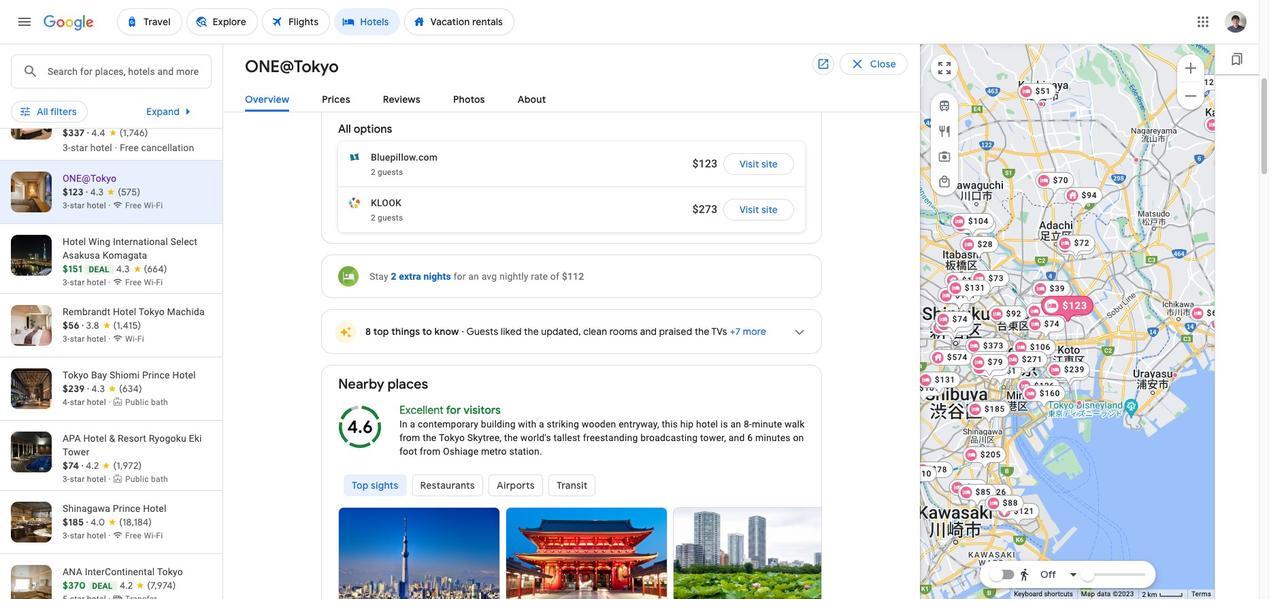Task type: vqa. For each thing, say whether or not it's contained in the screenshot.
3rd free wi-fi from the bottom
yes



Task type: describe. For each thing, give the bounding box(es) containing it.
star for (18,184)
[[70, 531, 85, 541]]

$79 link
[[971, 354, 1009, 377]]

2 km button
[[1139, 590, 1188, 599]]

0 horizontal spatial an
[[469, 271, 479, 282]]

ueno park  , 4.3 out of 5 stars from 26,954 reviews , popular city park featuring ample walking paths, a lake with boat rentals, a zoo & several museums.,  15 min by taxi image
[[674, 508, 835, 599]]

walk
[[785, 419, 805, 430]]

0 vertical spatial $72
[[1075, 238, 1090, 248]]

· inside rembrandt hotel tokyo machida $56 ·
[[82, 319, 84, 332]]

0 horizontal spatial $126 link
[[969, 484, 1013, 507]]

4.3 out of 5 stars from 4,458 reviews image
[[91, 39, 150, 53]]

world's
[[521, 432, 551, 443]]

$239 inside tokyo bay shiomi prince hotel $239 ·
[[63, 383, 85, 395]]

visit site button for $273
[[724, 199, 795, 221]]

4.4 out of 5 stars from 1,746 reviews image
[[91, 126, 148, 140]]

the left tvs
[[695, 325, 710, 338]]

$79
[[988, 357, 1004, 367]]

wi- for (664)
[[144, 278, 156, 287]]

hotel inside rembrandt hotel tokyo machida $56 ·
[[113, 306, 136, 317]]

free for (664)
[[125, 278, 142, 287]]

$84 link
[[936, 316, 975, 339]]

minutes
[[756, 432, 791, 443]]

hotel inside the shinagawa prince hotel $185 ·
[[143, 503, 166, 514]]

clean
[[584, 325, 608, 338]]

expedia.com image
[[68, 82, 79, 92]]

3-star hotel · for $185
[[63, 531, 113, 541]]

4.2 for (1,972)
[[86, 460, 99, 472]]

(18,184)
[[119, 516, 152, 528]]

Search for places, hotels and more text field
[[47, 55, 211, 88]]

$88 link
[[986, 495, 1024, 518]]

1 klook from the top
[[371, 26, 402, 37]]

· left "expedia.com" image
[[62, 81, 65, 92]]

&
[[109, 433, 115, 444]]

cvs bayhotel 新館 image
[[1173, 372, 1179, 378]]

1 $273 from the top
[[693, 31, 718, 44]]

(4,458)
[[119, 40, 150, 52]]

$351
[[997, 366, 1017, 376]]

4-star hotel · free cancellation
[[63, 56, 194, 67]]

$151 inside hotel wing international select asakusa komagata $151 deal
[[63, 263, 82, 275]]

all options
[[338, 123, 392, 136]]

2 guests
[[371, 87, 403, 97]]

3-star hotel · for $151
[[63, 278, 113, 287]]

2 klook 2 guests from the top
[[371, 197, 403, 223]]

prince inside tokyo bay shiomi prince hotel $239 ·
[[142, 370, 170, 381]]

public bath for (634)
[[125, 398, 168, 407]]

komagata
[[103, 250, 147, 261]]

star for (634)
[[70, 398, 85, 407]]

star for (1,972)
[[70, 475, 85, 484]]

asakusa
[[63, 250, 100, 261]]

zoom out map image
[[1183, 87, 1200, 104]]

tower
[[63, 447, 89, 458]]

hotel · for $56
[[87, 334, 111, 344]]

4.3 for (575)
[[90, 186, 104, 198]]

0 vertical spatial for
[[454, 271, 466, 282]]

expand button
[[130, 95, 212, 128]]

$92
[[1007, 309, 1022, 319]]

hotel · free for 4-
[[90, 56, 139, 67]]

close button
[[840, 53, 908, 75]]

(1,415)
[[113, 319, 141, 332]]

rate
[[531, 271, 548, 282]]

2 left reviews
[[371, 87, 376, 97]]

$104 link
[[951, 213, 995, 236]]

terms
[[1192, 590, 1212, 598]]

4.6
[[347, 416, 373, 438]]

prices
[[322, 93, 350, 106]]

oshiage inside excellent for visitors in a contemporary building with a striking wooden entryway, this hip hotel is an 8-minute walk from the tokyo skytree, the world's tallest freestanding broadcasting tower, and 6 minutes on foot from oshiage metro station.
[[443, 446, 479, 457]]

hotel sun clover misato image
[[1134, 157, 1140, 163]]

2 klook from the top
[[371, 197, 402, 208]]

visit site for $123
[[740, 158, 778, 170]]

keyboard
[[1015, 590, 1043, 598]]

3.8 out of 5 stars from 1,415 reviews image
[[86, 319, 141, 332]]

4 guests from the top
[[378, 213, 403, 223]]

8 top things to know · guests liked the updated, clean rooms and praised the tvs +7 more
[[366, 325, 767, 338]]

1 horizontal spatial $151
[[1044, 306, 1065, 316]]

oshiage inside richmond hotel premier tokyo oshiage $337 ·
[[63, 114, 98, 125]]

4.3 out of 5 stars from 575 reviews image
[[90, 185, 140, 199]]

4 out of 5 stars from 18,184 reviews image
[[91, 515, 152, 529]]

$56
[[63, 319, 80, 332]]

excellent for visitors in a contemporary building with a striking wooden entryway, this hip hotel is an 8-minute walk from the tokyo skytree, the world's tallest freestanding broadcasting tower, and 6 minutes on foot from oshiage metro station.
[[400, 404, 805, 457]]

the down contemporary
[[423, 432, 437, 443]]

$74 up '$106'
[[1045, 319, 1060, 329]]

1 vertical spatial from
[[420, 446, 441, 457]]

cancellation for 4-star hotel · free cancellation
[[141, 56, 194, 67]]

2 $273 from the top
[[693, 203, 718, 216]]

$106 link
[[1013, 339, 1057, 362]]

2 up 2 guests
[[371, 42, 376, 51]]

more
[[743, 325, 767, 338]]

0 horizontal spatial $72
[[989, 363, 1005, 372]]

tokyo inside the ana intercontinental tokyo $370 deal
[[157, 566, 183, 577]]

top sights
[[352, 479, 399, 492]]

international
[[113, 236, 168, 247]]

free for (18,184)
[[125, 531, 142, 541]]

1 visit site button from the top
[[724, 27, 795, 49]]

an inside excellent for visitors in a contemporary building with a striking wooden entryway, this hip hotel is an 8-minute walk from the tokyo skytree, the world's tallest freestanding broadcasting tower, and 6 minutes on foot from oshiage metro station.
[[731, 419, 742, 430]]

one@tokyo for one@tokyo $123 ·
[[63, 173, 117, 184]]

$124 link
[[1182, 74, 1226, 97]]

metro
[[481, 446, 507, 457]]

sensō-ji  , 4.5 out of 5 stars from 68,706 reviews , completed in 645, this temple, tokyo's oldest, was built to honor kannon, the goddess of mercy.,  9 min by taxi list item
[[506, 507, 668, 599]]

hotel grany's koshigaya image
[[1039, 101, 1044, 107]]

2 horizontal spatial $123
[[1063, 300, 1088, 311]]

ana
[[63, 566, 82, 577]]

rembrandt
[[63, 306, 110, 317]]

· inside richmond hotel premier tokyo oshiage $337 ·
[[87, 127, 89, 139]]

filters inside form
[[50, 59, 77, 71]]

· right know
[[462, 325, 464, 338]]

$51 link
[[1018, 83, 1057, 106]]

star for (1,415)
[[70, 334, 85, 344]]

· left 4.3 out of 5 stars from 4,458 reviews "image"
[[87, 40, 89, 52]]

$69 link
[[1190, 305, 1229, 328]]

restaurants
[[420, 479, 475, 492]]

of
[[551, 271, 560, 282]]

4+ rating
[[199, 59, 240, 71]]

visit for $123
[[740, 158, 760, 170]]

striking
[[547, 419, 580, 430]]

zoom in map image
[[1183, 60, 1200, 76]]

0 vertical spatial $78 link
[[1052, 364, 1090, 387]]

· inside one@tokyo $123 ·
[[86, 186, 88, 198]]

$121 link
[[997, 503, 1041, 526]]

hotel inside richmond hotel premier tokyo oshiage $337 ·
[[109, 100, 132, 111]]

free wi-fi for (575)
[[125, 201, 163, 210]]

tokyo skytree  , 4.4 out of 5 stars from 78,939 reviews , world's tallest freestanding broadcasting tower with an observation deck boasting 360-degree views.,  5 min by bus list item
[[338, 507, 500, 599]]

shiomi
[[110, 370, 140, 381]]

$220 link
[[931, 319, 975, 342]]

overview tab
[[245, 88, 289, 112]]

nights
[[424, 271, 451, 282]]

©2023
[[1113, 590, 1135, 598]]

$220
[[949, 323, 970, 332]]

apa
[[63, 433, 81, 444]]

2 up stay
[[371, 213, 376, 223]]

hotel wing international select asakusa komagata $151 deal
[[63, 236, 198, 275]]

1 klook 2 guests from the top
[[371, 26, 403, 51]]

$119
[[963, 276, 983, 285]]

why this ad? image
[[198, 78, 214, 94]]

star for (1,746)
[[71, 142, 88, 153]]

(1,746)
[[120, 127, 148, 139]]

expedia.com
[[79, 81, 138, 92]]

view larger map image
[[937, 60, 953, 76]]

the down building
[[504, 432, 518, 443]]

wi- for (575)
[[144, 201, 156, 210]]

hotel inside tokyo bay shiomi prince hotel $239 ·
[[172, 370, 196, 381]]

0 vertical spatial and
[[641, 325, 657, 338]]

0 vertical spatial $126 link
[[1017, 378, 1061, 401]]

rooms
[[610, 325, 638, 338]]

4- or 5-star button
[[253, 54, 337, 76]]

· inside the shinagawa prince hotel $185 ·
[[86, 516, 88, 528]]

1 vertical spatial all
[[37, 106, 48, 118]]

praised
[[660, 325, 693, 338]]

airports
[[497, 479, 535, 492]]

ueno park  , 4.3 out of 5 stars from 26,954 reviews , popular city park featuring ample walking paths, a lake with boat rentals, a zoo & several museums.,  15 min by taxi list item
[[673, 507, 835, 599]]

visit site button for $123
[[724, 153, 795, 175]]

2 all filters from the top
[[37, 106, 77, 118]]

4+ rating button
[[176, 54, 248, 76]]

and inside excellent for visitors in a contemporary building with a striking wooden entryway, this hip hotel is an 8-minute walk from the tokyo skytree, the world's tallest freestanding broadcasting tower, and 6 minutes on foot from oshiage metro station.
[[729, 432, 745, 443]]

4.3 out of 5 stars from 664 reviews image
[[116, 262, 167, 276]]

$75
[[146, 59, 162, 71]]

bath for (634)
[[151, 398, 168, 407]]

bath for (1,972)
[[151, 475, 168, 484]]

hip
[[681, 419, 694, 430]]

3-star hotel · for $56
[[63, 334, 113, 344]]

cancellation for 3-star hotel · free cancellation
[[141, 142, 194, 153]]

$239 link
[[1047, 362, 1091, 385]]

map region
[[921, 44, 1216, 599]]

4.0
[[91, 516, 105, 528]]

off
[[1041, 569, 1057, 581]]

$81
[[967, 483, 983, 492]]

$101
[[956, 291, 977, 300]]

shinagawa
[[63, 503, 110, 514]]

1 horizontal spatial $239
[[1065, 365, 1085, 374]]

$74 down $101 link
[[953, 315, 969, 324]]

intercontinental
[[85, 566, 155, 577]]

(1,972)
[[113, 460, 142, 472]]

for inside excellent for visitors in a contemporary building with a striking wooden entryway, this hip hotel is an 8-minute walk from the tokyo skytree, the world's tallest freestanding broadcasting tower, and 6 minutes on foot from oshiage metro station.
[[446, 404, 461, 417]]

wi- down (1,415)
[[125, 334, 137, 344]]

main menu image
[[16, 14, 33, 30]]

$123 inside one@tokyo $123 ·
[[63, 186, 84, 198]]

0 vertical spatial from
[[400, 432, 420, 443]]

2 inside bluepillow.com 2 guests
[[371, 167, 376, 177]]

deal inside the ana intercontinental tokyo $370 deal
[[92, 581, 113, 591]]

$88
[[1003, 498, 1019, 508]]

the right liked
[[524, 325, 539, 338]]

excellent
[[400, 404, 444, 417]]

tokyo bay shiomi prince hotel $239 ·
[[63, 370, 196, 395]]

photos
[[453, 93, 485, 106]]

1 horizontal spatial $185
[[985, 404, 1006, 414]]

1 a from the left
[[410, 419, 416, 430]]

fi for (575)
[[156, 201, 163, 210]]

public for (1,972)
[[125, 475, 149, 484]]

$74 up the $28
[[971, 219, 986, 229]]

0 horizontal spatial $72 link
[[971, 360, 1010, 383]]

3-star hotel · for $123
[[63, 201, 113, 210]]

1 vertical spatial $78 link
[[915, 462, 954, 478]]

2 filters from the top
[[50, 106, 77, 118]]

3- for $74
[[63, 475, 70, 484]]

$109 link
[[902, 380, 946, 403]]



Task type: locate. For each thing, give the bounding box(es) containing it.
a right in
[[410, 419, 416, 430]]

(575)
[[118, 186, 140, 198]]

0 horizontal spatial $78
[[933, 465, 948, 475]]

ryogoku
[[149, 433, 187, 444]]

0 horizontal spatial $370
[[63, 579, 86, 592]]

0 horizontal spatial $337
[[63, 127, 85, 139]]

$373 link
[[966, 338, 1010, 361]]

a
[[410, 419, 416, 430], [539, 419, 545, 430]]

from up foot
[[400, 432, 420, 443]]

open in new tab image
[[817, 57, 830, 71]]

4.3 for (634)
[[91, 383, 105, 395]]

fi for (18,184)
[[156, 531, 163, 541]]

hotel up (1,415)
[[113, 306, 136, 317]]

hotel · for $185
[[87, 531, 111, 541]]

$78 up jr-east hotel mets tokyo bay shinkiba icon
[[1069, 368, 1085, 377]]

1 horizontal spatial $123
[[693, 157, 718, 170]]

tallest
[[554, 432, 581, 443]]

0 vertical spatial $123
[[693, 157, 718, 170]]

overview
[[245, 93, 289, 106]]

in
[[400, 419, 408, 430]]

3- for $185
[[63, 531, 70, 541]]

$373 up $79
[[984, 341, 1004, 351]]

3 visit from the top
[[740, 204, 760, 216]]

4- left or
[[276, 59, 287, 71]]

filters form
[[11, 1, 632, 95]]

0 vertical spatial public
[[125, 398, 149, 407]]

$370 down ana on the left bottom of the page
[[63, 579, 86, 592]]

0 vertical spatial $151
[[63, 263, 82, 275]]

0 vertical spatial $131
[[965, 283, 986, 293]]

free wi-fi for (18,184)
[[125, 531, 163, 541]]

$70
[[1054, 176, 1069, 185]]

3 hotel · from the top
[[87, 334, 111, 344]]

1 horizontal spatial prince
[[142, 370, 170, 381]]

0 vertical spatial visit site
[[740, 32, 778, 44]]

· left the 4.3 out of 5 stars from 575 reviews image
[[86, 186, 88, 198]]

klook up 2 guests
[[371, 26, 402, 37]]

1 vertical spatial $337
[[1062, 304, 1083, 313]]

0 vertical spatial all filters
[[37, 59, 77, 71]]

$151 down asakusa at the left of the page
[[63, 263, 82, 275]]

$78 for $78 link to the top
[[1069, 368, 1085, 377]]

and left 6
[[729, 432, 745, 443]]

1 free from the top
[[125, 201, 142, 210]]

$337 down $39 on the top
[[1062, 304, 1083, 313]]

hotel · for $74
[[87, 475, 111, 484]]

2 right stay
[[391, 271, 397, 282]]

5 hotel · from the top
[[87, 475, 111, 484]]

$121
[[1014, 507, 1035, 516]]

hotel
[[109, 100, 132, 111], [63, 236, 86, 247], [113, 306, 136, 317], [172, 370, 196, 381], [83, 433, 107, 444], [143, 503, 166, 514]]

· left 4.4
[[87, 127, 89, 139]]

3 free from the top
[[125, 531, 142, 541]]

0 vertical spatial $373
[[63, 40, 85, 52]]

cancellation down the (4,458) on the top left of the page
[[141, 56, 194, 67]]

0 vertical spatial klook 2 guests
[[371, 26, 403, 51]]

1 horizontal spatial a
[[539, 419, 545, 430]]

1 horizontal spatial $78 link
[[1052, 364, 1090, 387]]

1 vertical spatial $131 link
[[918, 372, 962, 395]]

2 a from the left
[[539, 419, 545, 430]]

4.3 up 4-star hotel · free cancellation
[[91, 40, 105, 52]]

6
[[748, 432, 753, 443]]

$126 for the topmost $126 link
[[1035, 381, 1056, 391]]

1 vertical spatial $126
[[986, 488, 1007, 497]]

2 vertical spatial visit site
[[740, 204, 778, 216]]

3 3-star hotel · from the top
[[63, 334, 113, 344]]

0 horizontal spatial and
[[641, 325, 657, 338]]

1 vertical spatial public bath
[[125, 475, 168, 484]]

tab list containing overview
[[223, 82, 921, 112]]

4.2 for (7,974)
[[120, 579, 133, 592]]

$78
[[1069, 368, 1085, 377], [933, 465, 948, 475]]

4- up the apa
[[63, 398, 70, 407]]

1 vertical spatial for
[[446, 404, 461, 417]]

0 vertical spatial cancellation
[[141, 56, 194, 67]]

3 guests from the top
[[378, 167, 403, 177]]

$373 for $373
[[984, 341, 1004, 351]]

nightly
[[500, 271, 529, 282]]

tokyo right premier
[[171, 100, 197, 111]]

1 site from the top
[[762, 32, 778, 44]]

prince up 4 out of 5 stars from 18,184 reviews image
[[113, 503, 141, 514]]

tokyo inside rembrandt hotel tokyo machida $56 ·
[[139, 306, 165, 317]]

the
[[524, 325, 539, 338], [695, 325, 710, 338], [423, 432, 437, 443], [504, 432, 518, 443]]

$78 for the bottommost $78 link
[[933, 465, 948, 475]]

apa hotel & resort ryogoku eki tower $74 ·
[[63, 433, 202, 472]]

klook 2 guests down bluepillow.com 2 guests
[[371, 197, 403, 223]]

0 horizontal spatial one@tokyo
[[63, 173, 117, 184]]

5 3- from the top
[[63, 475, 70, 484]]

free wi-fi for (664)
[[125, 278, 163, 287]]

all filters button
[[11, 54, 88, 76], [11, 95, 88, 128]]

6 3- from the top
[[63, 531, 70, 541]]

star down $56
[[70, 334, 85, 344]]

$74 inside the apa hotel & resort ryogoku eki tower $74 ·
[[63, 460, 79, 472]]

3- for $337
[[63, 142, 71, 153]]

1 horizontal spatial $126 link
[[1017, 378, 1061, 401]]

$126 up $88
[[986, 488, 1007, 497]]

0 vertical spatial $370
[[989, 355, 1010, 364]]

1 vertical spatial klook 2 guests
[[371, 197, 403, 223]]

$73 link
[[971, 270, 1010, 293]]

1 vertical spatial $78
[[933, 465, 948, 475]]

3-star hotel · down one@tokyo $123 · on the top
[[63, 201, 113, 210]]

0 horizontal spatial $131
[[935, 375, 956, 385]]

1 vertical spatial $131
[[935, 375, 956, 385]]

tokyo
[[171, 100, 197, 111], [139, 306, 165, 317], [63, 370, 89, 381], [439, 432, 465, 443], [157, 566, 183, 577]]

all inside "filters" form
[[37, 59, 48, 71]]

star for (575)
[[70, 201, 85, 210]]

1 vertical spatial prince
[[113, 503, 141, 514]]

richmond hotel premier tokyo oshiage $337 ·
[[63, 100, 197, 139]]

deal inside hotel wing international select asakusa komagata $151 deal
[[89, 265, 109, 274]]

tokyo inside richmond hotel premier tokyo oshiage $337 ·
[[171, 100, 197, 111]]

$337 inside $337 link
[[1062, 304, 1083, 313]]

$271 link
[[1005, 351, 1049, 374]]

free for (575)
[[125, 201, 142, 210]]

4.3 out of 5 stars from 634 reviews image
[[91, 382, 142, 396]]

hotel inside hotel wing international select asakusa komagata $151 deal
[[63, 236, 86, 247]]

places
[[388, 376, 429, 393]]

$72 link
[[1057, 235, 1096, 258], [971, 360, 1010, 383]]

star for (664)
[[70, 278, 85, 287]]

hotel · down 4.3 out of 5 stars from 634 reviews image on the bottom left of page
[[87, 398, 111, 407]]

1 filters from the top
[[50, 59, 77, 71]]

all left options
[[338, 123, 351, 136]]

2 all filters button from the top
[[11, 95, 88, 128]]

1 vertical spatial $123
[[63, 186, 84, 198]]

2 free wi-fi from the top
[[125, 278, 163, 287]]

1 vertical spatial $273
[[693, 203, 718, 216]]

clear image
[[231, 20, 247, 36]]

0 vertical spatial hotel · free
[[90, 56, 139, 67]]

$78 link up $81 link
[[915, 462, 954, 478]]

1 hotel · free from the top
[[90, 56, 139, 67]]

1 vertical spatial bath
[[151, 475, 168, 484]]

$110
[[912, 469, 932, 479]]

4 3-star hotel · from the top
[[63, 475, 113, 484]]

$126 down $271
[[1035, 381, 1056, 391]]

1 horizontal spatial an
[[731, 419, 742, 430]]

4- for 4-star hotel · free cancellation
[[63, 56, 71, 67]]

2 visit from the top
[[740, 158, 760, 170]]

0 horizontal spatial $239
[[63, 383, 85, 395]]

3- down shinagawa
[[63, 531, 70, 541]]

· left the 3.8
[[82, 319, 84, 332]]

tokyo inside tokyo bay shiomi prince hotel $239 ·
[[63, 370, 89, 381]]

1 hotel · from the top
[[87, 201, 111, 210]]

2 cancellation from the top
[[141, 142, 194, 153]]

0 vertical spatial deal
[[89, 265, 109, 274]]

bay
[[91, 370, 107, 381]]

star down tower
[[70, 475, 85, 484]]

sponsored
[[11, 81, 58, 92]]

$74 down tower
[[63, 460, 79, 472]]

sensō-ji  , 4.5 out of 5 stars from 68,706 reviews , completed in 645, this temple, tokyo's oldest, was built to honor kannon, the goddess of mercy.,  9 min by taxi image
[[507, 508, 667, 599]]

sponsored ·
[[11, 81, 65, 92]]

2 hotel · free from the top
[[90, 142, 139, 153]]

1 bath from the top
[[151, 398, 168, 407]]

all filters button down sponsored ·
[[11, 95, 88, 128]]

0 vertical spatial $78
[[1069, 368, 1085, 377]]

guests inside bluepillow.com 2 guests
[[378, 167, 403, 177]]

1 guests from the top
[[378, 42, 403, 51]]

$337 inside richmond hotel premier tokyo oshiage $337 ·
[[63, 127, 85, 139]]

prince inside the shinagawa prince hotel $185 ·
[[113, 503, 141, 514]]

$205 link
[[963, 447, 1007, 470]]

eki
[[189, 433, 202, 444]]

3 visit site from the top
[[740, 204, 778, 216]]

one@tokyo inside heading
[[245, 57, 339, 77]]

list
[[338, 505, 835, 599]]

3- down asakusa at the left of the page
[[63, 278, 70, 287]]

2 site from the top
[[762, 158, 778, 170]]

2 free from the top
[[125, 278, 142, 287]]

hotel down expedia.com
[[109, 100, 132, 111]]

1 horizontal spatial $72
[[1075, 238, 1090, 248]]

3- for $56
[[63, 334, 70, 344]]

hotel inside the apa hotel & resort ryogoku eki tower $74 ·
[[83, 433, 107, 444]]

one@tokyo heading
[[234, 54, 339, 78]]

hotel up asakusa at the left of the page
[[63, 236, 86, 247]]

(634)
[[119, 383, 142, 395]]

0 vertical spatial $185
[[985, 404, 1006, 414]]

tokyo inside excellent for visitors in a contemporary building with a striking wooden entryway, this hip hotel is an 8-minute walk from the tokyo skytree, the world's tallest freestanding broadcasting tower, and 6 minutes on foot from oshiage metro station.
[[439, 432, 465, 443]]

0 vertical spatial 4.2
[[86, 460, 99, 472]]

$337 link
[[1044, 300, 1088, 323]]

0 vertical spatial free wi-fi
[[125, 201, 163, 210]]

skytree,
[[468, 432, 502, 443]]

klook 2 guests up 2 guests
[[371, 26, 403, 51]]

$123 link
[[1042, 296, 1095, 324]]

hotel · down the 4.3 out of 5 stars from 575 reviews image
[[87, 201, 111, 210]]

star up one@tokyo $123 · on the top
[[71, 142, 88, 153]]

all filters inside "filters" form
[[37, 59, 77, 71]]

is
[[721, 419, 728, 430]]

$126 for left $126 link
[[986, 488, 1007, 497]]

2 3- from the top
[[63, 201, 70, 210]]

updated,
[[542, 325, 581, 338]]

1 cancellation from the top
[[141, 56, 194, 67]]

3 visit site button from the top
[[724, 199, 795, 221]]

2 vertical spatial visit
[[740, 204, 760, 216]]

options
[[354, 123, 392, 136]]

1 vertical spatial site
[[762, 158, 778, 170]]

all filters down "expedia.com" image
[[37, 106, 77, 118]]

4.3 for (664)
[[116, 263, 130, 275]]

0 vertical spatial one@tokyo
[[245, 57, 339, 77]]

filters
[[50, 59, 77, 71], [50, 106, 77, 118]]

guests down bluepillow.com 2 guests
[[378, 213, 403, 223]]

$112
[[562, 271, 584, 282]]

sights
[[371, 479, 399, 492]]

fi down (664)
[[156, 278, 163, 287]]

0 vertical spatial prince
[[142, 370, 170, 381]]

2 guests from the top
[[378, 87, 403, 97]]

4.3 down bay
[[91, 383, 105, 395]]

know
[[435, 325, 459, 338]]

all filters button up sponsored ·
[[11, 54, 88, 76]]

4 hotel · from the top
[[87, 398, 111, 407]]

fi down (1,415)
[[137, 334, 144, 344]]

hotel · down '4.0'
[[87, 531, 111, 541]]

2 bath from the top
[[151, 475, 168, 484]]

$81 link
[[950, 479, 988, 502]]

4- for 4- or 5-star
[[276, 59, 287, 71]]

why this ad? image
[[492, 0, 508, 11]]

map
[[1082, 590, 1096, 598]]

under $75 button
[[93, 54, 170, 76]]

0 horizontal spatial $126
[[986, 488, 1007, 497]]

km
[[1148, 591, 1158, 598]]

and
[[641, 325, 657, 338], [729, 432, 745, 443]]

$205
[[981, 450, 1002, 460]]

(7,974)
[[147, 579, 176, 592]]

1 vertical spatial $72 link
[[971, 360, 1010, 383]]

1 visit from the top
[[740, 32, 760, 44]]

public bath down (634)
[[125, 398, 168, 407]]

4 3- from the top
[[63, 334, 70, 344]]

0 horizontal spatial a
[[410, 419, 416, 430]]

cancellation down the expand button
[[141, 142, 194, 153]]

2 vertical spatial free wi-fi
[[125, 531, 163, 541]]

off button
[[1016, 558, 1083, 591]]

4.6 out of 5 image
[[337, 404, 383, 450]]

1 vertical spatial $373
[[984, 341, 1004, 351]]

5 3-star hotel · from the top
[[63, 531, 113, 541]]

1 vertical spatial one@tokyo
[[63, 173, 117, 184]]

1 3-star hotel · from the top
[[63, 201, 113, 210]]

2 public bath from the top
[[125, 475, 168, 484]]

1 horizontal spatial $131
[[965, 283, 986, 293]]

1 horizontal spatial 4.2
[[120, 579, 133, 592]]

visit site
[[740, 32, 778, 44], [740, 158, 778, 170], [740, 204, 778, 216]]

· left '4.0'
[[86, 516, 88, 528]]

2 vertical spatial visit site button
[[724, 199, 795, 221]]

$66
[[1075, 242, 1090, 251]]

hotel
[[697, 419, 718, 430]]

0 vertical spatial $72 link
[[1057, 235, 1096, 258]]

tvs
[[712, 325, 728, 338]]

visit for $273
[[740, 204, 760, 216]]

all down sponsored ·
[[37, 106, 48, 118]]

visitors
[[464, 404, 501, 417]]

$370 inside "link"
[[989, 355, 1010, 364]]

under
[[116, 59, 144, 71]]

1 vertical spatial visit
[[740, 158, 760, 170]]

3-star hotel · for $74
[[63, 475, 113, 484]]

$39 link
[[1033, 281, 1071, 304]]

$185 inside the shinagawa prince hotel $185 ·
[[63, 516, 84, 528]]

$160
[[1040, 389, 1061, 398]]

1 vertical spatial $185
[[63, 516, 84, 528]]

4- for 4-star hotel ·
[[63, 398, 70, 407]]

0 horizontal spatial $185
[[63, 516, 84, 528]]

star up the apa
[[70, 398, 85, 407]]

1 all filters button from the top
[[11, 54, 88, 76]]

0 vertical spatial $131 link
[[948, 280, 992, 303]]

3- up one@tokyo $123 · on the top
[[63, 142, 71, 153]]

all filters
[[37, 59, 77, 71], [37, 106, 77, 118]]

0 horizontal spatial 4.2
[[86, 460, 99, 472]]

2 left the km on the bottom right
[[1143, 591, 1147, 598]]

hotel right shiomi
[[172, 370, 196, 381]]

· inside the apa hotel & resort ryogoku eki tower $74 ·
[[81, 460, 83, 472]]

1 vertical spatial $370
[[63, 579, 86, 592]]

3- for $151
[[63, 278, 70, 287]]

$271
[[1023, 355, 1043, 364]]

2 visit site from the top
[[740, 158, 778, 170]]

0 vertical spatial $126
[[1035, 381, 1056, 391]]

3- for $123
[[63, 201, 70, 210]]

8-
[[744, 419, 752, 430]]

public bath down (1,972)
[[125, 475, 168, 484]]

1 horizontal spatial oshiage
[[443, 446, 479, 457]]

1 horizontal spatial $370
[[989, 355, 1010, 364]]

1 vertical spatial oshiage
[[443, 446, 479, 457]]

$185 down shinagawa
[[63, 516, 84, 528]]

1 public bath from the top
[[125, 398, 168, 407]]

hotel · for $239
[[87, 398, 111, 407]]

2 public from the top
[[125, 475, 149, 484]]

$66 link
[[1057, 238, 1096, 261]]

entryway,
[[619, 419, 660, 430]]

3-
[[63, 142, 71, 153], [63, 201, 70, 210], [63, 278, 70, 287], [63, 334, 70, 344], [63, 475, 70, 484], [63, 531, 70, 541]]

4.3 for (4,458)
[[91, 40, 105, 52]]

$239 up jr-east hotel mets tokyo bay shinkiba icon
[[1065, 365, 1085, 374]]

from
[[400, 432, 420, 443], [420, 446, 441, 457]]

hotel · for $123
[[87, 201, 111, 210]]

0 vertical spatial $239
[[1065, 365, 1085, 374]]

1 free wi-fi from the top
[[125, 201, 163, 210]]

tab list
[[223, 82, 921, 112]]

$337 left 4.4
[[63, 127, 85, 139]]

1 vertical spatial $151
[[1044, 306, 1065, 316]]

fi for (664)
[[156, 278, 163, 287]]

star down one@tokyo $123 · on the top
[[70, 201, 85, 210]]

nearby places
[[338, 376, 429, 393]]

hotel · for $151
[[87, 278, 111, 287]]

1 vertical spatial all filters
[[37, 106, 77, 118]]

tokyo skytree  , 4.4 out of 5 stars from 78,939 reviews , world's tallest freestanding broadcasting tower with an observation deck boasting 360-degree views.,  5 min by bus image
[[339, 508, 500, 599]]

star down $373 ·
[[71, 56, 88, 67]]

for
[[454, 271, 466, 282], [446, 404, 461, 417]]

4- inside button
[[276, 59, 287, 71]]

0 vertical spatial klook
[[371, 26, 402, 37]]

3 3- from the top
[[63, 278, 70, 287]]

an right is
[[731, 419, 742, 430]]

$92 link
[[989, 306, 1028, 329]]

site for $273
[[762, 204, 778, 216]]

guests
[[467, 325, 499, 338]]

1 vertical spatial free
[[125, 278, 142, 287]]

1 3- from the top
[[63, 142, 71, 153]]

klook
[[371, 26, 402, 37], [371, 197, 402, 208]]

0 vertical spatial free
[[125, 201, 142, 210]]

4.2 out of 5 stars from 1,972 reviews image
[[86, 459, 142, 473]]

free down (18,184)
[[125, 531, 142, 541]]

1 all filters from the top
[[37, 59, 77, 71]]

hotel · free for 3-
[[90, 142, 139, 153]]

0 vertical spatial filters
[[50, 59, 77, 71]]

· inside tokyo bay shiomi prince hotel $239 ·
[[87, 383, 89, 395]]

$373
[[63, 40, 85, 52], [984, 341, 1004, 351]]

ana intercontinental tokyo $370 deal
[[63, 566, 183, 592]]

2 inside button
[[1143, 591, 1147, 598]]

1 vertical spatial filters
[[50, 106, 77, 118]]

tokyo left bay
[[63, 370, 89, 381]]

wi- for (18,184)
[[144, 531, 156, 541]]

2 hotel · from the top
[[87, 278, 111, 287]]

public down (1,972)
[[125, 475, 149, 484]]

extra
[[399, 271, 421, 282]]

free down (575)
[[125, 201, 142, 210]]

minute
[[752, 419, 783, 430]]

1 visit site from the top
[[740, 32, 778, 44]]

4.3 down komagata
[[116, 263, 130, 275]]

visit site for $273
[[740, 204, 778, 216]]

1 horizontal spatial and
[[729, 432, 745, 443]]

$85
[[976, 488, 992, 497]]

3-star hotel · down the 3.8
[[63, 334, 113, 344]]

with
[[518, 419, 537, 430]]

filters down "expedia.com" image
[[50, 106, 77, 118]]

6 hotel · from the top
[[87, 531, 111, 541]]

public bath for (1,972)
[[125, 475, 168, 484]]

1 vertical spatial free wi-fi
[[125, 278, 163, 287]]

0 vertical spatial $337
[[63, 127, 85, 139]]

rating
[[213, 59, 240, 71]]

free wi-fi down (575)
[[125, 201, 163, 210]]

$239 up 4-star hotel ·
[[63, 383, 85, 395]]

and right rooms
[[641, 325, 657, 338]]

3-star hotel · down 4.2 out of 5 stars from 1,972 reviews image
[[63, 475, 113, 484]]

hotel · down the 3.8
[[87, 334, 111, 344]]

star down shinagawa
[[70, 531, 85, 541]]

$373 up "expedia.com" image
[[63, 40, 85, 52]]

hotel · down 4.2 out of 5 stars from 1,972 reviews image
[[87, 475, 111, 484]]

3 free wi-fi from the top
[[125, 531, 163, 541]]

wi- down (664)
[[144, 278, 156, 287]]

0 vertical spatial site
[[762, 32, 778, 44]]

star right or
[[311, 59, 329, 71]]

2 visit site button from the top
[[724, 153, 795, 175]]

0 horizontal spatial $373
[[63, 40, 85, 52]]

4.3 inside "image"
[[91, 40, 105, 52]]

site for $123
[[762, 158, 778, 170]]

2 vertical spatial all
[[338, 123, 351, 136]]

0 vertical spatial an
[[469, 271, 479, 282]]

4.2 out of 5 stars from 7,974 reviews image
[[120, 579, 176, 592]]

$370 inside the ana intercontinental tokyo $370 deal
[[63, 579, 86, 592]]

2 3-star hotel · from the top
[[63, 278, 113, 287]]

tokyo up (7,974) at left
[[157, 566, 183, 577]]

$185
[[985, 404, 1006, 414], [63, 516, 84, 528]]

1 horizontal spatial $78
[[1069, 368, 1085, 377]]

Check-in text field
[[305, 12, 386, 43]]

4- down $373 ·
[[63, 56, 71, 67]]

jr-east hotel mets tokyo bay shinkiba image
[[1077, 400, 1083, 406]]

$373 for $373 ·
[[63, 40, 85, 52]]

free wi-fi down (18,184)
[[125, 531, 163, 541]]

0 vertical spatial public bath
[[125, 398, 168, 407]]

1 vertical spatial and
[[729, 432, 745, 443]]

fi down the shinagawa prince hotel $185 ·
[[156, 531, 163, 541]]

rembrandt hotel tokyo machida $56 ·
[[63, 306, 205, 332]]

hotel up (18,184)
[[143, 503, 166, 514]]

4.3 left (575)
[[90, 186, 104, 198]]

for right nights
[[454, 271, 466, 282]]

bath down the apa hotel & resort ryogoku eki tower $74 ·
[[151, 475, 168, 484]]

$131
[[965, 283, 986, 293], [935, 375, 956, 385]]

1 vertical spatial $239
[[63, 383, 85, 395]]

bluepillow.com
[[371, 152, 438, 163]]

3- down $56
[[63, 334, 70, 344]]

one@tokyo for one@tokyo
[[245, 57, 339, 77]]

4.3 inside image
[[90, 186, 104, 198]]

tokyo up (1,415)
[[139, 306, 165, 317]]

· down tower
[[81, 460, 83, 472]]

3 site from the top
[[762, 204, 778, 216]]

4.2 down tower
[[86, 460, 99, 472]]

1 public from the top
[[125, 398, 149, 407]]

prince right shiomi
[[142, 370, 170, 381]]

star inside button
[[311, 59, 329, 71]]

Check-out text field
[[438, 12, 520, 43]]

$109
[[920, 383, 940, 393]]

1 vertical spatial an
[[731, 419, 742, 430]]

public for (634)
[[125, 398, 149, 407]]

1 horizontal spatial $72 link
[[1057, 235, 1096, 258]]

wi- down (18,184)
[[144, 531, 156, 541]]

1 vertical spatial deal
[[92, 581, 113, 591]]

0 horizontal spatial oshiage
[[63, 114, 98, 125]]

5-
[[301, 59, 311, 71]]

0 vertical spatial oshiage
[[63, 114, 98, 125]]



